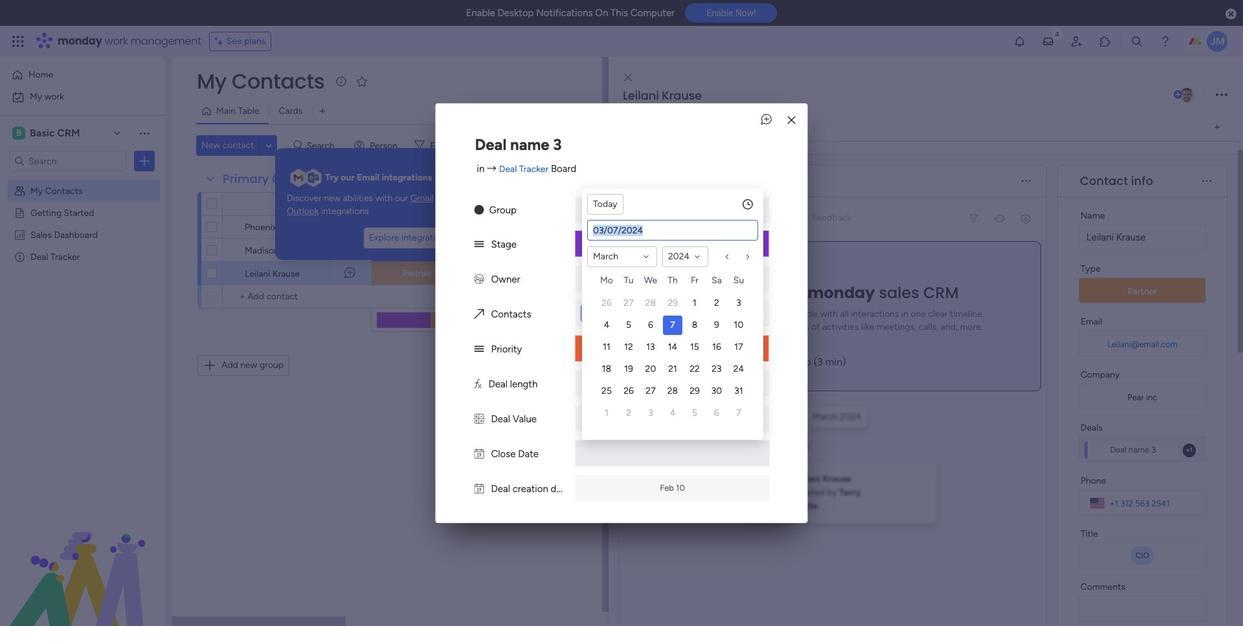 Task type: locate. For each thing, give the bounding box(es) containing it.
leilani up created
[[794, 474, 821, 485]]

4
[[604, 320, 610, 331], [670, 408, 676, 419]]

1 vertical spatial leilani@email.com
[[1108, 340, 1178, 349]]

contacts inside deal name 3 dialog
[[491, 308, 531, 320]]

levy
[[279, 222, 298, 233]]

add view image
[[1215, 123, 1220, 133]]

add to favorites image
[[356, 75, 369, 88]]

2 horizontal spatial email
[[1081, 317, 1103, 328]]

1 horizontal spatial work
[[105, 34, 128, 49]]

1 horizontal spatial partner
[[1128, 286, 1158, 297]]

work for my
[[44, 91, 64, 102]]

try our email integrations
[[325, 172, 432, 183]]

tracker inside list box
[[50, 251, 80, 262]]

crm
[[57, 127, 80, 139], [720, 260, 740, 271], [924, 282, 959, 304]]

7 for the right 7 button
[[737, 408, 741, 419]]

0 horizontal spatial new
[[240, 360, 257, 371]]

march button
[[587, 247, 657, 268]]

10 button
[[729, 316, 749, 336]]

2 down 19 button
[[626, 408, 631, 419]]

tu
[[624, 275, 634, 286]]

Search in workspace field
[[27, 154, 108, 169]]

with inside discover new abilities with our gmail & outlook integrations
[[376, 193, 393, 204]]

0 horizontal spatial with
[[376, 193, 393, 204]]

monday up th
[[662, 260, 696, 271]]

contacts right v2 board relation small icon
[[491, 308, 531, 320]]

thursday element
[[662, 273, 684, 293]]

deal
[[475, 135, 507, 154], [499, 164, 517, 175], [30, 251, 48, 262], [489, 378, 508, 390], [491, 413, 510, 425], [1110, 446, 1127, 455], [491, 483, 510, 495]]

26 button down 19 button
[[619, 382, 639, 402]]

28 button down wednesday element
[[641, 294, 661, 313]]

work up home link
[[105, 34, 128, 49]]

,
[[768, 442, 770, 453]]

& inside field
[[684, 173, 693, 189]]

deals inside deal name 3 dialog
[[627, 205, 648, 215]]

deals right the active
[[627, 205, 648, 215]]

1 horizontal spatial 6 button
[[707, 404, 727, 424]]

new right add
[[240, 360, 257, 371]]

0 vertical spatial with
[[376, 193, 393, 204]]

0 horizontal spatial 4
[[604, 320, 610, 331]]

0 horizontal spatial deal name 3
[[475, 135, 562, 154]]

su
[[734, 275, 744, 286]]

4 down 27 days
[[670, 408, 676, 419]]

0 horizontal spatial deals
[[627, 205, 648, 215]]

integrations down abilities
[[321, 206, 369, 217]]

0 horizontal spatial company
[[603, 199, 642, 210]]

main table
[[216, 106, 259, 117]]

enable left now!
[[707, 8, 734, 18]]

bindeer
[[601, 246, 629, 256]]

row group
[[596, 293, 750, 425]]

basic
[[30, 127, 55, 139]]

length
[[510, 378, 538, 390]]

5
[[626, 320, 632, 331], [692, 408, 698, 419]]

deal name 3 up deal tracker link
[[475, 135, 562, 154]]

0 vertical spatial deals
[[627, 205, 648, 215]]

1 vertical spatial partner
[[1128, 286, 1158, 297]]

0 horizontal spatial 1 button
[[597, 404, 617, 424]]

with down the try our email integrations
[[376, 193, 393, 204]]

customer
[[397, 222, 437, 233], [397, 245, 437, 256]]

1 vertical spatial 29
[[690, 386, 700, 397]]

1 left your
[[693, 298, 697, 309]]

primary
[[223, 171, 269, 187]]

2 for bottom 2 button
[[626, 408, 631, 419]]

1 horizontal spatial 7
[[737, 408, 741, 419]]

enable for enable now!
[[707, 8, 734, 18]]

monday for monday sales crm
[[662, 260, 696, 271]]

leilani krause down unlock at the top of page
[[649, 308, 700, 318]]

1 vertical spatial 10
[[676, 484, 685, 493]]

1 horizontal spatial 7 button
[[729, 404, 749, 424]]

main table button
[[196, 101, 269, 122]]

try for try for free
[[652, 356, 666, 369]]

Company field
[[600, 197, 646, 211]]

2 more dots image from the left
[[1203, 177, 1212, 186]]

our inside discover new abilities with our gmail & outlook integrations
[[395, 193, 408, 204]]

with inside unlock this feature in monday sales crm keep track of your entire customer lifecycle with all interactions in one clear timeline. send and receive emails and add all types of activities like meetings, calls, and, more.
[[820, 309, 838, 320]]

1 horizontal spatial &
[[684, 173, 693, 189]]

28 button down 21 button
[[663, 382, 683, 402]]

in left one
[[902, 309, 909, 320]]

24 button
[[729, 360, 749, 380]]

feb 10
[[660, 484, 685, 493]]

0 vertical spatial crm
[[57, 127, 80, 139]]

home option
[[8, 65, 157, 85]]

grid containing mo
[[596, 273, 750, 425]]

partner down "explore integrations" button
[[402, 268, 432, 279]]

my contacts up the table
[[197, 67, 325, 96]]

0 horizontal spatial leilani@email.com link
[[482, 269, 558, 279]]

jeremy miller image
[[1207, 31, 1228, 52]]

0 vertical spatial contact
[[1080, 173, 1128, 189]]

all right add
[[776, 322, 785, 333]]

2 button left the $78,000 at bottom
[[619, 404, 639, 424]]

29 down thursday element
[[668, 298, 678, 309]]

5 up 12
[[626, 320, 632, 331]]

0 vertical spatial new
[[324, 193, 341, 204]]

clear
[[929, 309, 948, 320]]

name
[[510, 135, 550, 154], [1129, 446, 1150, 455]]

email inside 'email leilani@email.com'
[[1081, 317, 1103, 328]]

madison@email.com link
[[478, 245, 562, 255]]

0 horizontal spatial 26
[[602, 298, 612, 309]]

10 inside deal name 3 dialog
[[676, 484, 685, 493]]

deal down sales
[[30, 251, 48, 262]]

enable for enable desktop notifications on this computer
[[466, 7, 495, 19]]

22 button
[[685, 360, 705, 380]]

27 inside deal name 3 dialog
[[658, 378, 667, 388]]

dapulse close image
[[1226, 8, 1237, 21]]

1 horizontal spatial more dots image
[[1203, 177, 1212, 186]]

1 vertical spatial 1 button
[[597, 404, 617, 424]]

leilani inside field
[[623, 87, 659, 104]]

0 horizontal spatial tracker
[[50, 251, 80, 262]]

try for try our email integrations
[[325, 172, 339, 183]]

2 customer from the top
[[397, 245, 437, 256]]

dapulse date column image
[[474, 448, 484, 460]]

in left →
[[477, 163, 485, 175]]

option
[[0, 179, 165, 182]]

26 down monday element
[[602, 298, 612, 309]]

work inside my work option
[[44, 91, 64, 102]]

27 button down tuesday element
[[619, 294, 639, 313]]

contact
[[223, 140, 254, 151]]

feature
[[747, 356, 782, 369]]

1 down 25 'button'
[[605, 408, 609, 419]]

1 for the bottommost 1 button
[[605, 408, 609, 419]]

more dots image
[[1022, 177, 1031, 186], [1203, 177, 1212, 186]]

0 horizontal spatial partner
[[402, 268, 432, 279]]

v2 status image
[[474, 343, 484, 355]]

leilani@email.com down madison@email.com
[[485, 269, 555, 279]]

leilani@email.com link up pear inc in the right bottom of the page
[[1105, 340, 1181, 349]]

calls,
[[919, 322, 939, 333]]

8
[[692, 320, 698, 331]]

integrations up gmail
[[382, 172, 432, 183]]

work down "home"
[[44, 91, 64, 102]]

cards
[[279, 106, 303, 117]]

contact for contact
[[280, 198, 314, 209]]

desktop
[[498, 7, 534, 19]]

contacts up discover
[[272, 171, 326, 187]]

0 horizontal spatial 1
[[605, 408, 609, 419]]

type down name
[[1081, 264, 1101, 275]]

0 vertical spatial our
[[341, 172, 355, 183]]

10 right feb in the bottom right of the page
[[676, 484, 685, 493]]

of up "receive"
[[687, 309, 695, 320]]

activity log
[[756, 122, 805, 133]]

0 vertical spatial 29
[[668, 298, 678, 309]]

0 horizontal spatial contact
[[280, 198, 314, 209]]

and down track
[[664, 322, 679, 333]]

monday up home option
[[58, 34, 102, 49]]

my up "getting"
[[30, 185, 43, 196]]

list box containing my contacts
[[0, 177, 165, 443]]

2 for the topmost 2 button
[[714, 298, 720, 309]]

customer down type field
[[397, 222, 437, 233]]

3 button down sunday element
[[729, 294, 749, 313]]

in inside deal name 3 dialog
[[477, 163, 485, 175]]

my down "home"
[[30, 91, 42, 102]]

deals
[[627, 205, 648, 215], [1081, 423, 1103, 434]]

5 right the $78,000 at bottom
[[692, 408, 698, 419]]

5 button down days
[[685, 404, 705, 424]]

25 button
[[597, 382, 617, 402]]

monday up activities at the right
[[808, 282, 875, 304]]

contact for contact info
[[1080, 173, 1128, 189]]

update feed image
[[1042, 35, 1055, 48]]

1 horizontal spatial 29
[[690, 386, 700, 397]]

3 inside dialog
[[553, 135, 562, 154]]

1 horizontal spatial and
[[741, 322, 756, 333]]

0 vertical spatial 5 button
[[619, 316, 639, 336]]

tracker down hide popup button
[[519, 164, 549, 175]]

0 vertical spatial 5
[[626, 320, 632, 331]]

new inside discover new abilities with our gmail & outlook integrations
[[324, 193, 341, 204]]

phoenix
[[245, 222, 277, 233]]

help
[[1189, 594, 1212, 607]]

2 vertical spatial email
[[1081, 317, 1103, 328]]

1 vertical spatial monday
[[662, 260, 696, 271]]

29 button down thursday element
[[663, 294, 683, 313]]

28 for the bottommost 28 button
[[668, 386, 678, 397]]

26 button
[[597, 294, 617, 313], [619, 382, 639, 402]]

0 horizontal spatial 28 button
[[641, 294, 661, 313]]

leilani up send
[[649, 308, 672, 318]]

1 horizontal spatial 27 button
[[641, 382, 661, 402]]

active
[[601, 205, 625, 215]]

list box
[[0, 177, 165, 443]]

deal inside in → deal tracker board
[[499, 164, 517, 175]]

crm up clear
[[924, 282, 959, 304]]

all up activities at the right
[[840, 309, 849, 320]]

try left 21
[[652, 356, 666, 369]]

leilani@email.com
[[485, 269, 555, 279], [1108, 340, 1178, 349]]

23 button
[[707, 360, 727, 380]]

1 horizontal spatial enable
[[707, 8, 734, 18]]

0 horizontal spatial more dots image
[[1022, 177, 1031, 186]]

0 horizontal spatial enable
[[466, 7, 495, 19]]

5 button up 12
[[619, 316, 639, 336]]

turtle
[[794, 501, 818, 512]]

28 down wednesday element
[[646, 298, 656, 309]]

of right types at the right
[[812, 322, 820, 333]]

sales
[[698, 260, 718, 271], [879, 282, 920, 304]]

workspace image
[[12, 126, 25, 141]]

+1
[[1110, 499, 1119, 509]]

abilities
[[343, 193, 373, 204]]

3 button down 27 days
[[641, 404, 661, 424]]

1 horizontal spatial 29 button
[[685, 382, 705, 402]]

1 horizontal spatial 26 button
[[619, 382, 639, 402]]

th
[[668, 275, 678, 286]]

26 button down monday element
[[597, 294, 617, 313]]

crm inside unlock this feature in monday sales crm keep track of your entire customer lifecycle with all interactions in one clear timeline. send and receive emails and add all types of activities like meetings, calls, and, more.
[[924, 282, 959, 304]]

& right gmail
[[436, 193, 442, 204]]

Emails & Activities field
[[639, 173, 753, 190]]

by
[[827, 488, 837, 499]]

more dots image for contact info
[[1203, 177, 1212, 186]]

on
[[595, 7, 608, 19]]

0 vertical spatial type
[[407, 199, 427, 210]]

1 vertical spatial 4
[[670, 408, 676, 419]]

wednesday element
[[640, 273, 662, 293]]

friday element
[[684, 273, 706, 293]]

1 horizontal spatial 26
[[624, 386, 634, 397]]

8 button
[[685, 316, 705, 336]]

entire
[[718, 309, 742, 320]]

27 button
[[619, 294, 639, 313], [641, 382, 661, 402]]

1 horizontal spatial 10
[[734, 320, 744, 331]]

contacts up getting started
[[45, 185, 83, 196]]

try down search field
[[325, 172, 339, 183]]

6 button up 13
[[641, 316, 661, 336]]

monday inside unlock this feature in monday sales crm keep track of your entire customer lifecycle with all interactions in one clear timeline. send and receive emails and add all types of activities like meetings, calls, and, more.
[[808, 282, 875, 304]]

deals up phone
[[1081, 423, 1103, 434]]

7 for 7 button to the top
[[671, 320, 675, 331]]

our up abilities
[[341, 172, 355, 183]]

Contact info field
[[1077, 173, 1157, 190]]

my inside list box
[[30, 185, 43, 196]]

my up main
[[197, 67, 227, 96]]

sunday element
[[728, 273, 750, 293]]

deal inside list box
[[30, 251, 48, 262]]

1 vertical spatial 6
[[714, 408, 720, 419]]

1 button down 25 'button'
[[597, 404, 617, 424]]

1 horizontal spatial type
[[1081, 264, 1101, 275]]

31
[[735, 386, 743, 397]]

krause inside leilani krause created by
[[823, 474, 852, 485]]

1 horizontal spatial leilani@email.com
[[1108, 340, 1178, 349]]

enable left "desktop"
[[466, 7, 495, 19]]

deal up phone +1 312 563 2541
[[1110, 446, 1127, 455]]

with
[[376, 193, 393, 204], [820, 309, 838, 320]]

1 horizontal spatial our
[[395, 193, 408, 204]]

3 left the $78,000 at bottom
[[648, 408, 653, 419]]

with up activities at the right
[[820, 309, 838, 320]]

new for add
[[240, 360, 257, 371]]

0 vertical spatial 28 button
[[641, 294, 661, 313]]

emails
[[713, 322, 739, 333]]

deal name 3 up phone +1 312 563 2541
[[1110, 446, 1156, 455]]

search everything image
[[1131, 35, 1144, 48]]

27 button down '20' button
[[641, 382, 661, 402]]

0 horizontal spatial 6 button
[[641, 316, 661, 336]]

1 horizontal spatial 4
[[670, 408, 676, 419]]

send
[[641, 322, 662, 333]]

0 vertical spatial deal name 3
[[475, 135, 562, 154]]

type inside field
[[407, 199, 427, 210]]

12
[[625, 342, 633, 353]]

our left gmail
[[395, 193, 408, 204]]

2 vertical spatial integrations
[[402, 233, 450, 244]]

monday for monday work management
[[58, 34, 102, 49]]

3
[[553, 135, 562, 154], [737, 298, 742, 309], [648, 408, 653, 419], [1152, 446, 1156, 455]]

my work link
[[8, 87, 157, 108]]

1 horizontal spatial new
[[324, 193, 341, 204]]

my contacts up getting started
[[30, 185, 83, 196]]

1 horizontal spatial 27
[[646, 386, 656, 397]]

deal tracker
[[30, 251, 80, 262]]

0 horizontal spatial 7 button
[[663, 316, 683, 336]]

dashboard
[[54, 229, 98, 240]]

madison doyle
[[245, 245, 304, 256]]

2 vertical spatial crm
[[924, 282, 959, 304]]

0 horizontal spatial name
[[510, 135, 550, 154]]

1 vertical spatial deal name 3
[[1110, 446, 1156, 455]]

1 more dots image from the left
[[1022, 177, 1031, 186]]

1 horizontal spatial name
[[1129, 446, 1150, 455]]

deal right →
[[499, 164, 517, 175]]

leilani krause down name
[[1087, 232, 1146, 244]]

contacts inside list box
[[45, 185, 83, 196]]

leilani@email.com inside 'email leilani@email.com'
[[1108, 340, 1178, 349]]

0 horizontal spatial 2
[[626, 408, 631, 419]]

work for monday
[[105, 34, 128, 49]]

27 down '20' button
[[646, 386, 656, 397]]

email inside email field
[[509, 199, 531, 210]]

29
[[668, 298, 678, 309], [690, 386, 700, 397]]

1 vertical spatial name
[[1129, 446, 1150, 455]]

2 and from the left
[[741, 322, 756, 333]]

1 horizontal spatial contact
[[1080, 173, 1128, 189]]

Date field
[[588, 221, 758, 240]]

0 horizontal spatial work
[[44, 91, 64, 102]]

leilani down name
[[1087, 232, 1114, 244]]

0 vertical spatial 29 button
[[663, 294, 683, 313]]

2 horizontal spatial 7
[[745, 442, 750, 453]]

leilani down close image
[[623, 87, 659, 104]]

13
[[647, 342, 655, 353]]

getting
[[30, 207, 62, 218]]

customer down explore integrations
[[397, 245, 437, 256]]

sales inside unlock this feature in monday sales crm keep track of your entire customer lifecycle with all interactions in one clear timeline. send and receive emails and add all types of activities like meetings, calls, and, more.
[[879, 282, 920, 304]]

6 up 13
[[648, 320, 654, 331]]

1 vertical spatial work
[[44, 91, 64, 102]]

value
[[513, 413, 537, 425]]

krause
[[662, 87, 702, 104], [1117, 232, 1146, 244], [273, 269, 300, 280], [674, 308, 700, 318], [823, 474, 852, 485]]

1 horizontal spatial 5 button
[[685, 404, 705, 424]]

0 horizontal spatial 5
[[626, 320, 632, 331]]

v2 function image
[[474, 378, 482, 390]]

type
[[407, 199, 427, 210], [1081, 264, 1101, 275]]

0 horizontal spatial in
[[477, 163, 485, 175]]

0 vertical spatial 6 button
[[641, 316, 661, 336]]

date
[[518, 448, 539, 460]]

0 vertical spatial 3 button
[[729, 294, 749, 313]]

Email field
[[506, 197, 534, 211]]

15
[[691, 342, 699, 353]]

28 down 21 button
[[668, 386, 678, 397]]

1 vertical spatial in
[[790, 282, 804, 304]]

29 button down 22 button
[[685, 382, 705, 402]]

27 left days
[[658, 378, 667, 388]]

contact inside field
[[1080, 173, 1128, 189]]

comments
[[1081, 582, 1126, 593]]

7 button down 31 button
[[729, 404, 749, 424]]

0 vertical spatial partner
[[402, 268, 432, 279]]

1 vertical spatial try
[[652, 356, 666, 369]]

close image
[[788, 115, 796, 125]]

hide
[[545, 140, 564, 151]]

and left add
[[741, 322, 756, 333]]

0 vertical spatial 26
[[602, 298, 612, 309]]

group
[[260, 360, 284, 371]]

0 vertical spatial company
[[603, 199, 642, 210]]

1 horizontal spatial 2 button
[[707, 294, 727, 313]]

30
[[712, 386, 722, 397]]

phoenix levy
[[245, 222, 298, 233]]

1 vertical spatial email
[[509, 199, 531, 210]]

19 button
[[619, 360, 639, 380]]

17
[[735, 342, 743, 353]]

27 down tuesday element
[[624, 298, 634, 309]]

0 vertical spatial in
[[477, 163, 485, 175]]

tracker inside in → deal tracker board
[[519, 164, 549, 175]]

0 horizontal spatial 2 button
[[619, 404, 639, 424]]

0 vertical spatial 6
[[648, 320, 654, 331]]

contacts inside field
[[272, 171, 326, 187]]

1 horizontal spatial 1 button
[[685, 294, 705, 313]]

grid
[[596, 273, 750, 425]]

leilani@email.com up pear inc in the right bottom of the page
[[1108, 340, 1178, 349]]

1 vertical spatial 1
[[605, 408, 609, 419]]

outlook
[[287, 206, 319, 217]]

3 up board
[[553, 135, 562, 154]]

7 button right send
[[663, 316, 683, 336]]

discover new abilities with our gmail & outlook integrations
[[287, 193, 442, 217]]

My Contacts field
[[194, 67, 328, 96]]

see plans
[[227, 36, 266, 47]]

4 button down 27 days
[[663, 404, 683, 424]]

enable inside button
[[707, 8, 734, 18]]

monday marketplace image
[[1099, 35, 1112, 48]]

lottie animation image
[[0, 496, 165, 627]]

started
[[64, 207, 94, 218]]

more dots image for emails & activities
[[1022, 177, 1031, 186]]

person
[[370, 140, 398, 151]]

contacts up cards
[[232, 67, 325, 96]]

new inside button
[[240, 360, 257, 371]]

Type field
[[404, 197, 430, 211]]

contact up name
[[1080, 173, 1128, 189]]

leilani@email.com link down madison@email.com
[[482, 269, 558, 279]]

stage
[[491, 239, 517, 250]]

name up phone +1 312 563 2541
[[1129, 446, 1150, 455]]

try inside button
[[652, 356, 666, 369]]

7 right send
[[671, 320, 675, 331]]

email for email leilani@email.com
[[1081, 317, 1103, 328]]



Task type: describe. For each thing, give the bounding box(es) containing it.
1 for 1 button to the top
[[693, 298, 697, 309]]

0 vertical spatial email
[[357, 172, 380, 183]]

29 for 29 button to the right
[[690, 386, 700, 397]]

terry turtle
[[794, 488, 861, 512]]

1 and from the left
[[664, 322, 679, 333]]

01:02
[[772, 442, 795, 453]]

dapulse numbers column image
[[474, 413, 484, 425]]

deal up →
[[475, 135, 507, 154]]

show board description image
[[334, 75, 349, 88]]

0 horizontal spatial 3 button
[[641, 404, 661, 424]]

v2 status image
[[474, 239, 484, 250]]

title
[[1081, 529, 1099, 540]]

1 horizontal spatial in
[[790, 282, 804, 304]]

0 vertical spatial 4
[[604, 320, 610, 331]]

→
[[487, 163, 497, 175]]

saturday element
[[706, 273, 728, 293]]

1 vertical spatial 2 button
[[619, 404, 639, 424]]

sales dashboard
[[30, 229, 98, 240]]

one
[[911, 309, 926, 320]]

email leilani@email.com
[[1081, 317, 1178, 349]]

4 image
[[1052, 27, 1064, 41]]

13 button
[[641, 338, 661, 358]]

info
[[1132, 173, 1154, 189]]

Primary Contacts field
[[220, 171, 330, 188]]

fr
[[691, 275, 699, 286]]

row group containing 26
[[596, 293, 750, 425]]

leilani krause inside field
[[623, 87, 702, 104]]

company inside "field"
[[603, 199, 642, 210]]

name inside dialog
[[510, 135, 550, 154]]

21 button
[[663, 360, 683, 380]]

bindeer inc.
[[601, 246, 645, 256]]

1 horizontal spatial leilani@email.com link
[[1105, 340, 1181, 349]]

days
[[669, 378, 687, 388]]

1 horizontal spatial 3 button
[[729, 294, 749, 313]]

primary contacts
[[223, 171, 326, 187]]

date
[[551, 483, 571, 495]]

receive
[[682, 322, 711, 333]]

owner
[[491, 273, 520, 285]]

1 horizontal spatial of
[[812, 322, 820, 333]]

1 horizontal spatial all
[[840, 309, 849, 320]]

we
[[644, 275, 658, 286]]

14 button
[[663, 338, 683, 358]]

help image
[[1159, 35, 1172, 48]]

1 vertical spatial 6 button
[[707, 404, 727, 424]]

krause inside leilani krause field
[[662, 87, 702, 104]]

0 horizontal spatial 29 button
[[663, 294, 683, 313]]

previous image
[[722, 252, 733, 262]]

integrations inside button
[[402, 233, 450, 244]]

2541
[[1152, 499, 1170, 509]]

20 button
[[641, 360, 661, 380]]

next image
[[743, 252, 753, 262]]

leilani krause inside deal name 3 dialog
[[649, 308, 700, 318]]

like
[[861, 322, 875, 333]]

v2 search image
[[294, 138, 303, 153]]

9 button
[[707, 316, 727, 336]]

12 button
[[619, 338, 639, 358]]

1 horizontal spatial my contacts
[[197, 67, 325, 96]]

leilani krause created by
[[794, 474, 852, 499]]

6 for the bottommost 6 button
[[714, 408, 720, 419]]

1 vertical spatial 5 button
[[685, 404, 705, 424]]

explore integrations
[[369, 233, 450, 244]]

3 up phone +1 312 563 2541
[[1152, 446, 1156, 455]]

activity log button
[[746, 118, 815, 138]]

dapulse date column image
[[474, 483, 484, 495]]

terry
[[840, 488, 861, 499]]

new contact
[[201, 140, 254, 151]]

25
[[602, 386, 612, 397]]

notifications
[[536, 7, 593, 19]]

0 horizontal spatial my contacts
[[30, 185, 83, 196]]

keep
[[641, 309, 662, 320]]

16
[[713, 342, 721, 353]]

15 button
[[685, 338, 705, 358]]

v2 multiple person column image
[[474, 273, 484, 285]]

add
[[758, 322, 774, 333]]

home
[[28, 69, 53, 80]]

leilani krause down 'madison doyle'
[[245, 269, 300, 280]]

gmail button
[[411, 192, 434, 205]]

in → deal tracker board
[[477, 163, 577, 175]]

phone +1 312 563 2541
[[1081, 476, 1170, 509]]

16 button
[[707, 338, 727, 358]]

v2 board relation small image
[[474, 308, 484, 320]]

deal right v2 function icon
[[489, 378, 508, 390]]

17 button
[[729, 338, 749, 358]]

10 inside button
[[734, 320, 744, 331]]

24
[[734, 364, 744, 375]]

select product image
[[12, 35, 25, 48]]

312
[[1121, 499, 1134, 509]]

6 for the leftmost 6 button
[[648, 320, 654, 331]]

hide button
[[524, 135, 572, 156]]

new for discover
[[324, 193, 341, 204]]

1 horizontal spatial deals
[[1081, 423, 1103, 434]]

1 horizontal spatial company
[[1081, 370, 1120, 381]]

public board image
[[14, 207, 26, 219]]

28 for left 28 button
[[646, 298, 656, 309]]

new
[[201, 140, 220, 151]]

table
[[238, 106, 259, 117]]

30 button
[[707, 382, 727, 402]]

b
[[16, 128, 22, 139]]

krause inside deal name 3 dialog
[[674, 308, 700, 318]]

leilani inside deal name 3 dialog
[[649, 308, 672, 318]]

integrations inside discover new abilities with our gmail & outlook integrations
[[321, 206, 369, 217]]

0 vertical spatial 4 button
[[597, 316, 617, 336]]

deal tracker link
[[499, 164, 549, 175]]

min)
[[826, 356, 846, 369]]

1 vertical spatial 28 button
[[663, 382, 683, 402]]

0 vertical spatial 2 button
[[707, 294, 727, 313]]

3 down sunday element
[[737, 298, 742, 309]]

feature
[[730, 282, 786, 304]]

1 vertical spatial crm
[[720, 260, 740, 271]]

1 horizontal spatial deal name 3
[[1110, 446, 1156, 455]]

workspace selection element
[[12, 126, 82, 141]]

monday element
[[596, 273, 618, 293]]

0 horizontal spatial 26 button
[[597, 294, 617, 313]]

Search field
[[303, 137, 342, 155]]

26 for the leftmost the 26 "button"
[[602, 298, 612, 309]]

crm inside workspace selection element
[[57, 127, 80, 139]]

notifications image
[[1014, 35, 1027, 48]]

created
[[794, 488, 825, 499]]

creation
[[513, 483, 549, 495]]

0 horizontal spatial of
[[687, 309, 695, 320]]

9
[[714, 320, 720, 331]]

Leilani Krause field
[[620, 87, 1172, 104]]

meetings,
[[877, 322, 917, 333]]

1 vertical spatial all
[[776, 322, 785, 333]]

name
[[1081, 211, 1105, 222]]

0 vertical spatial 27 button
[[619, 294, 639, 313]]

invite members image
[[1071, 35, 1084, 48]]

see
[[227, 36, 242, 47]]

deal value
[[491, 413, 537, 425]]

(3
[[814, 356, 823, 369]]

terry turtle image
[[1179, 87, 1196, 104]]

close image
[[624, 73, 632, 83]]

& inside discover new abilities with our gmail & outlook integrations
[[436, 193, 442, 204]]

today
[[593, 199, 618, 210]]

public dashboard image
[[14, 229, 26, 241]]

march
[[593, 251, 619, 262]]

deal name 3 inside dialog
[[475, 135, 562, 154]]

lottie animation element
[[0, 496, 165, 627]]

today button
[[587, 194, 623, 215]]

deal right dapulse date column icon
[[491, 483, 510, 495]]

26 for right the 26 "button"
[[624, 386, 634, 397]]

free
[[684, 356, 703, 369]]

see plans button
[[209, 32, 271, 51]]

0 horizontal spatial our
[[341, 172, 355, 183]]

1 customer from the top
[[397, 222, 437, 233]]

basic crm
[[30, 127, 80, 139]]

deal name 3 dialog
[[436, 103, 808, 524]]

inc.
[[632, 246, 645, 256]]

27 for 27 button to the top
[[624, 298, 634, 309]]

27 days
[[658, 378, 687, 388]]

0 vertical spatial sales
[[698, 260, 718, 271]]

main
[[216, 106, 236, 117]]

person button
[[349, 135, 405, 156]]

pear
[[1128, 393, 1145, 403]]

tuesday element
[[618, 273, 640, 293]]

cio
[[1136, 552, 1150, 561]]

31 button
[[729, 382, 749, 402]]

help button
[[1178, 590, 1223, 611]]

board
[[551, 163, 577, 175]]

leilani inside leilani krause created by
[[794, 474, 821, 485]]

feb
[[660, 484, 674, 493]]

leilani down madison
[[245, 269, 270, 280]]

add view image
[[320, 107, 325, 116]]

getting started
[[30, 207, 94, 218]]

angle down image
[[266, 141, 272, 151]]

group
[[489, 204, 517, 216]]

29 for the left 29 button
[[668, 298, 678, 309]]

my work option
[[8, 87, 157, 108]]

11 button
[[597, 338, 617, 358]]

2 vertical spatial in
[[902, 309, 909, 320]]

track
[[664, 309, 685, 320]]

1 horizontal spatial 4 button
[[663, 404, 683, 424]]

19
[[624, 364, 633, 375]]

deal right dapulse numbers column image
[[491, 413, 510, 425]]

management
[[131, 34, 201, 49]]

0 vertical spatial 1 button
[[685, 294, 705, 313]]

1 horizontal spatial 5
[[692, 408, 698, 419]]

my inside option
[[30, 91, 42, 102]]

email for email
[[509, 199, 531, 210]]

add time image
[[742, 198, 755, 211]]

pm
[[797, 442, 810, 453]]

v2 sun image
[[474, 204, 484, 216]]

add new group
[[222, 360, 284, 371]]

0 vertical spatial integrations
[[382, 172, 432, 183]]

0 horizontal spatial leilani@email.com
[[485, 269, 555, 279]]

0 vertical spatial 7 button
[[663, 316, 683, 336]]

27 for the rightmost 27 button
[[646, 386, 656, 397]]



Task type: vqa. For each thing, say whether or not it's contained in the screenshot.
'Free'
yes



